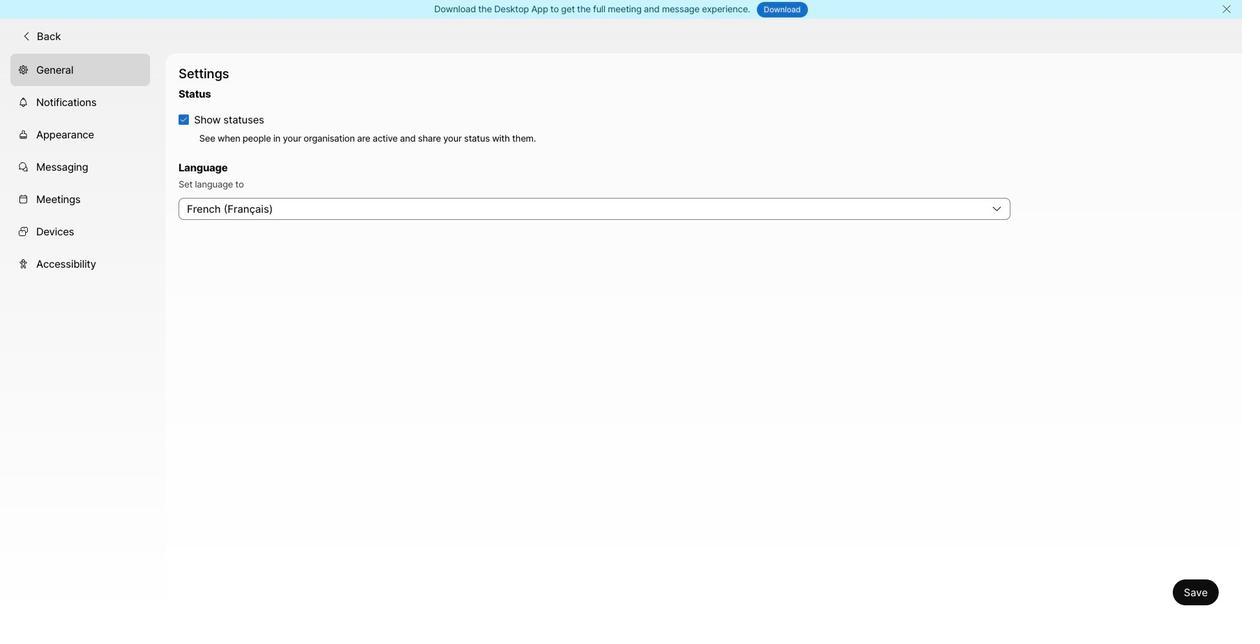 Task type: describe. For each thing, give the bounding box(es) containing it.
notifications tab
[[10, 86, 150, 118]]

settings navigation
[[0, 54, 166, 626]]

messaging tab
[[10, 151, 150, 183]]

meetings tab
[[10, 183, 150, 215]]



Task type: locate. For each thing, give the bounding box(es) containing it.
devices tab
[[10, 215, 150, 248]]

accessibility tab
[[10, 248, 150, 280]]

cancel_16 image
[[1222, 4, 1232, 14]]

appearance tab
[[10, 118, 150, 151]]

general tab
[[10, 54, 150, 86]]



Task type: vqa. For each thing, say whether or not it's contained in the screenshot.
Notifications tab
yes



